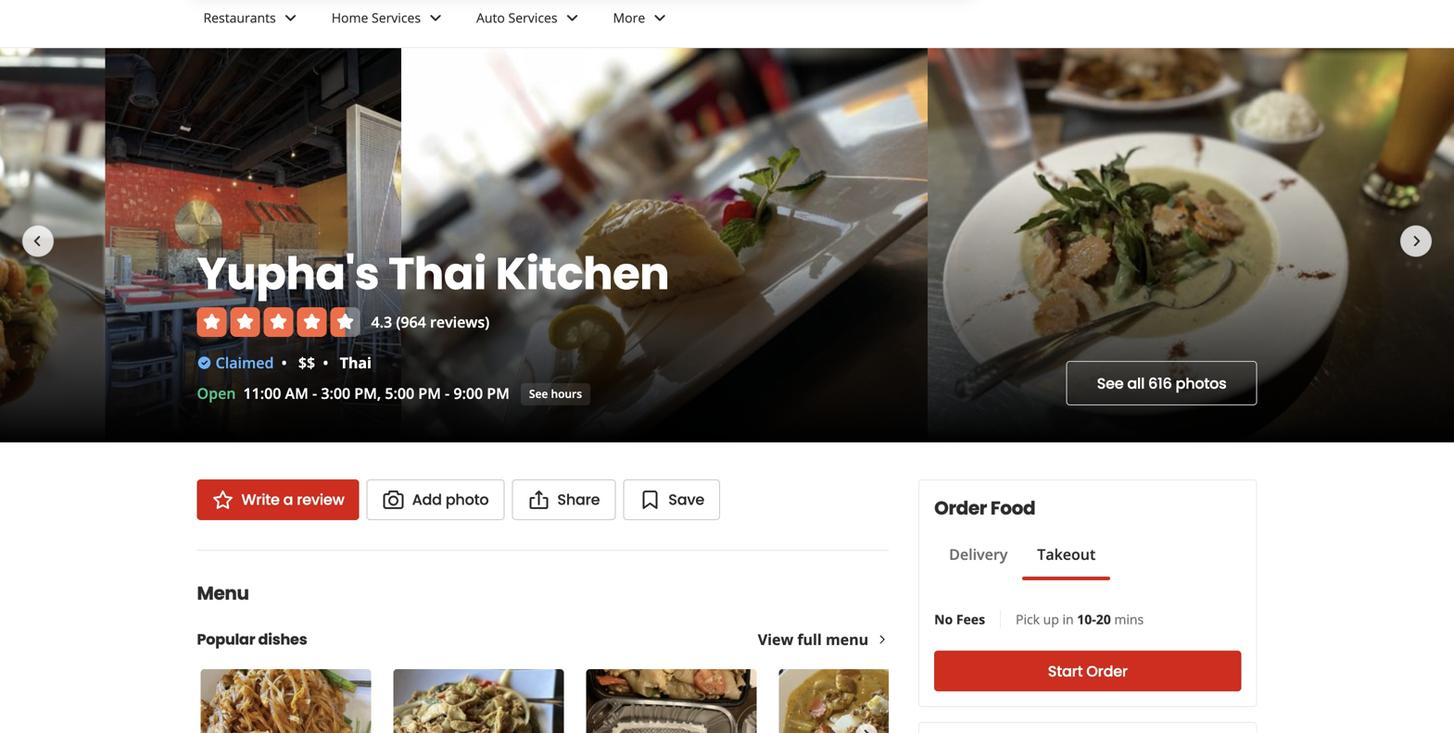 Task type: locate. For each thing, give the bounding box(es) containing it.
takeout tab panel
[[934, 581, 1110, 588]]

- left 9:00
[[445, 384, 450, 404]]

no
[[934, 611, 953, 629]]

pm,
[[354, 384, 381, 404]]

order
[[934, 496, 987, 522], [1086, 662, 1128, 683]]

full
[[797, 630, 822, 650]]

see for see all 616 photos
[[1097, 373, 1124, 394]]

order right start
[[1086, 662, 1128, 683]]

24 chevron down v2 image right auto services
[[561, 7, 583, 29]]

$$
[[298, 353, 315, 373]]

1 horizontal spatial pm
[[487, 384, 510, 404]]

thai
[[388, 243, 486, 305], [340, 353, 372, 373]]

pm
[[418, 384, 441, 404], [487, 384, 510, 404]]

thai up open 11:00 am - 3:00 pm, 5:00 pm - 9:00 pm
[[340, 353, 372, 373]]

0 horizontal spatial 24 chevron down v2 image
[[280, 7, 302, 29]]

open
[[197, 384, 236, 404]]

see all 616 photos
[[1097, 373, 1227, 394]]

share
[[557, 490, 600, 511]]

auto
[[476, 9, 505, 26]]

next image
[[856, 725, 877, 734]]

3 24 chevron down v2 image from the left
[[561, 7, 583, 29]]

0 horizontal spatial previous image
[[26, 230, 48, 253]]

24 chevron down v2 image for home services
[[424, 7, 447, 29]]

24 chevron down v2 image
[[280, 7, 302, 29], [424, 7, 447, 29], [561, 7, 583, 29]]

24 chevron down v2 image for auto services
[[561, 7, 583, 29]]

0 horizontal spatial order
[[934, 496, 987, 522]]

services
[[372, 9, 421, 26], [508, 9, 557, 26]]

1 horizontal spatial previous image
[[208, 725, 229, 734]]

write a review link
[[197, 480, 359, 521]]

1 services from the left
[[372, 9, 421, 26]]

2 pm from the left
[[487, 384, 510, 404]]

services right "home"
[[372, 9, 421, 26]]

0 horizontal spatial services
[[372, 9, 421, 26]]

24 chevron down v2 image inside auto services link
[[561, 7, 583, 29]]

auto services
[[476, 9, 557, 26]]

services inside home services link
[[372, 9, 421, 26]]

view full menu link
[[758, 630, 889, 650]]

24 star v2 image
[[212, 489, 234, 512]]

save button
[[623, 480, 720, 521]]

2 services from the left
[[508, 9, 557, 26]]

10-
[[1077, 611, 1096, 629]]

- right am
[[312, 384, 317, 404]]

0 vertical spatial thai
[[388, 243, 486, 305]]

add photo
[[412, 490, 489, 511]]

home
[[332, 9, 368, 26]]

1 horizontal spatial 24 chevron down v2 image
[[424, 7, 447, 29]]

0 vertical spatial previous image
[[26, 230, 48, 253]]

2 - from the left
[[445, 384, 450, 404]]

24 share v2 image
[[528, 489, 550, 512]]

24 chevron down v2 image inside restaurants link
[[280, 7, 302, 29]]

1 horizontal spatial services
[[508, 9, 557, 26]]

tab list
[[934, 544, 1110, 581]]

previous image for next image
[[208, 725, 229, 734]]

see left all at bottom right
[[1097, 373, 1124, 394]]

am
[[285, 384, 308, 404]]

9:00
[[453, 384, 483, 404]]

24 chevron down v2 image for restaurants
[[280, 7, 302, 29]]

auto services link
[[462, 0, 598, 47]]

no fees
[[934, 611, 985, 629]]

24 chevron down v2 image left auto
[[424, 7, 447, 29]]

services right auto
[[508, 9, 557, 26]]

order food
[[934, 496, 1035, 522]]

restaurants
[[203, 9, 276, 26]]

pm right 9:00
[[487, 384, 510, 404]]

0 horizontal spatial see
[[529, 386, 548, 402]]

view
[[758, 630, 793, 650]]

2 horizontal spatial 24 chevron down v2 image
[[561, 7, 583, 29]]

1 pm from the left
[[418, 384, 441, 404]]

0 horizontal spatial pm
[[418, 384, 441, 404]]

order inside button
[[1086, 662, 1128, 683]]

1 horizontal spatial see
[[1097, 373, 1124, 394]]

1 vertical spatial previous image
[[208, 725, 229, 734]]

up
[[1043, 611, 1059, 629]]

1 horizontal spatial -
[[445, 384, 450, 404]]

3:00
[[321, 384, 350, 404]]

0 horizontal spatial -
[[312, 384, 317, 404]]

photos
[[1176, 373, 1227, 394]]

in
[[1062, 611, 1074, 629]]

start order button
[[934, 652, 1241, 692]]

616
[[1148, 373, 1172, 394]]

add
[[412, 490, 442, 511]]

tab list containing delivery
[[934, 544, 1110, 581]]

1 24 chevron down v2 image from the left
[[280, 7, 302, 29]]

see
[[1097, 373, 1124, 394], [529, 386, 548, 402]]

order up the delivery
[[934, 496, 987, 522]]

home services link
[[317, 0, 462, 47]]

services inside auto services link
[[508, 9, 557, 26]]

fees
[[956, 611, 985, 629]]

pm right 5:00
[[418, 384, 441, 404]]

0 horizontal spatial thai
[[340, 353, 372, 373]]

1 vertical spatial thai
[[340, 353, 372, 373]]

0 vertical spatial order
[[934, 496, 987, 522]]

24 chevron down v2 image
[[649, 7, 671, 29]]

share button
[[512, 480, 616, 521]]

previous image
[[26, 230, 48, 253], [208, 725, 229, 734]]

1 vertical spatial order
[[1086, 662, 1128, 683]]

delivery
[[949, 545, 1008, 565]]

1 horizontal spatial order
[[1086, 662, 1128, 683]]

-
[[312, 384, 317, 404], [445, 384, 450, 404]]

thai up (964 reviews) link
[[388, 243, 486, 305]]

24 chevron down v2 image inside home services link
[[424, 7, 447, 29]]

yellow curry image
[[779, 670, 949, 734]]

1 - from the left
[[312, 384, 317, 404]]

24 chevron down v2 image right restaurants
[[280, 7, 302, 29]]

business categories element
[[189, 0, 1417, 47]]

2 24 chevron down v2 image from the left
[[424, 7, 447, 29]]

see left hours
[[529, 386, 548, 402]]



Task type: describe. For each thing, give the bounding box(es) containing it.
(964 reviews) link
[[396, 312, 490, 332]]

next image
[[1406, 230, 1428, 253]]

mins
[[1114, 611, 1144, 629]]

4.3 (964 reviews)
[[371, 312, 490, 332]]

menu
[[197, 581, 249, 607]]

24 camera v2 image
[[382, 489, 405, 512]]

reviews)
[[430, 312, 490, 332]]

thai link
[[340, 353, 372, 373]]

20
[[1096, 611, 1111, 629]]

photo of yupha's thai kitchen - tempe, az, us. restaurant image
[[105, 48, 401, 443]]

see for see hours
[[529, 386, 548, 402]]

popular
[[197, 630, 255, 651]]

a
[[283, 490, 293, 511]]

dishes
[[258, 630, 307, 651]]

hours
[[551, 386, 582, 402]]

food
[[990, 496, 1035, 522]]

pick up in 10-20 mins
[[1016, 611, 1144, 629]]

save
[[668, 490, 704, 511]]

home services
[[332, 9, 421, 26]]

drunken noodle with protein lunch image
[[393, 670, 564, 734]]

start
[[1048, 662, 1083, 683]]

11:00
[[243, 384, 281, 404]]

4.3 star rating image
[[197, 308, 360, 337]]

yupha's
[[197, 243, 379, 305]]

see all 616 photos link
[[1066, 361, 1257, 406]]

24 save outline v2 image
[[639, 489, 661, 512]]

more
[[613, 9, 645, 26]]

photo of yupha's thai kitchen - tempe, az, us. 303. pad garlic sauce dinner image
[[0, 48, 105, 443]]

pad thai image
[[201, 670, 371, 734]]

claimed
[[216, 353, 274, 373]]

popular dishes
[[197, 630, 307, 651]]

previous image for next icon
[[26, 230, 48, 253]]

open 11:00 am - 3:00 pm, 5:00 pm - 9:00 pm
[[197, 384, 510, 404]]

pick
[[1016, 611, 1040, 629]]

(964
[[396, 312, 426, 332]]

1 horizontal spatial thai
[[388, 243, 486, 305]]

restaurants link
[[189, 0, 317, 47]]

view full menu
[[758, 630, 869, 650]]

drunken noodles image
[[586, 670, 757, 734]]

4.3
[[371, 312, 392, 332]]

review
[[297, 490, 344, 511]]

16 claim filled v2 image
[[197, 356, 212, 371]]

photo of yupha's thai kitchen - tempe, az, us. dessert - limoncello mascarpone cake with lemon-curd whipped cream image
[[401, 48, 928, 443]]

photo of yupha's thai kitchen - tempe, az, us. entree - green curry with grilled salmon and avocado image
[[928, 48, 1454, 443]]

kitchen
[[495, 243, 669, 305]]

all
[[1127, 373, 1145, 394]]

services for auto services
[[508, 9, 557, 26]]

photo
[[446, 490, 489, 511]]

5:00
[[385, 384, 414, 404]]

write
[[241, 490, 280, 511]]

14 chevron right outline image
[[876, 634, 889, 647]]

more link
[[598, 0, 686, 47]]

menu
[[826, 630, 869, 650]]

see hours link
[[521, 384, 590, 406]]

write a review
[[241, 490, 344, 511]]

see hours
[[529, 386, 582, 402]]

add photo link
[[367, 480, 505, 521]]

start order
[[1048, 662, 1128, 683]]

yupha's thai kitchen
[[197, 243, 669, 305]]

takeout
[[1037, 545, 1096, 565]]

services for home services
[[372, 9, 421, 26]]

menu element
[[167, 550, 953, 734]]



Task type: vqa. For each thing, say whether or not it's contained in the screenshot.
bottom business
no



